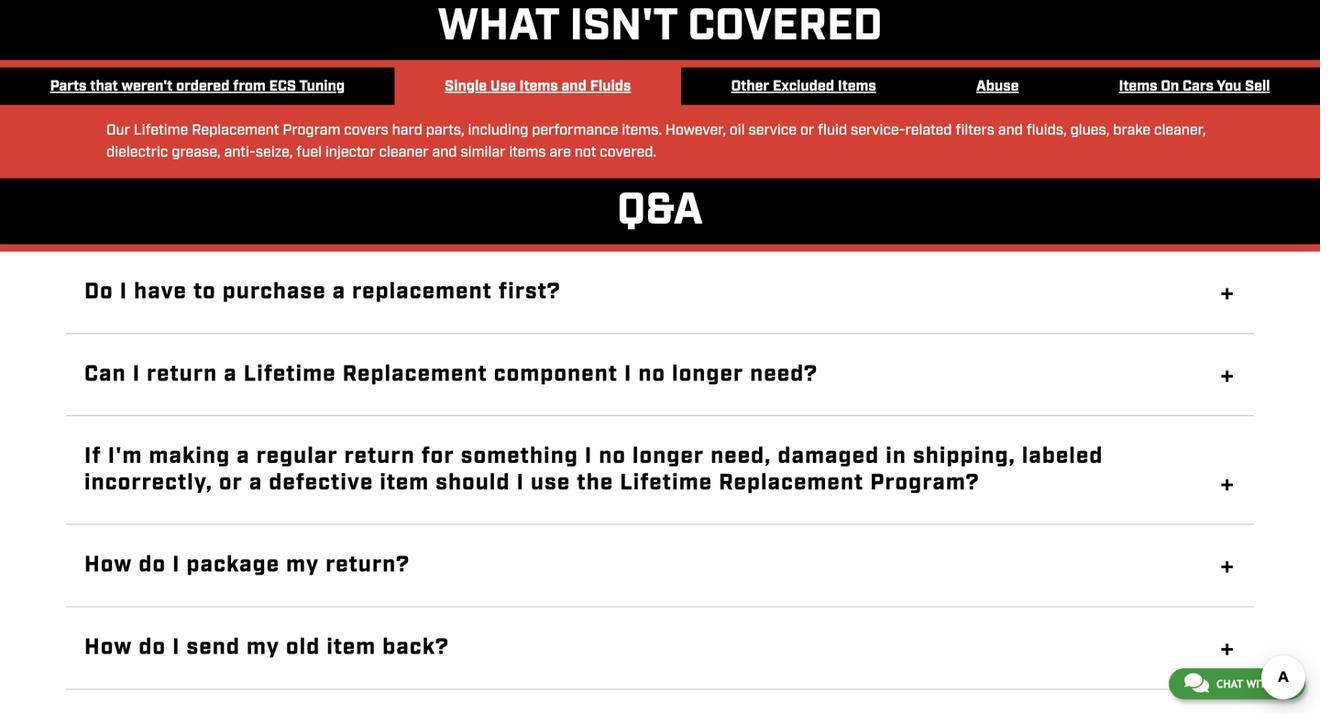 Task type: describe. For each thing, give the bounding box(es) containing it.
item inside if i'm making a regular return for something i no longer need, damaged in shipping, labeled incorrectly, or a defective item should i use the lifetime replacement program?
[[380, 468, 429, 498]]

single use items and fluids button
[[395, 67, 681, 106]]

that
[[90, 77, 118, 96]]

items.
[[622, 121, 662, 140]]

anti-
[[224, 143, 256, 162]]

my for send
[[247, 633, 280, 662]]

defective
[[269, 468, 374, 498]]

i right can
[[133, 360, 140, 389]]

performance
[[532, 121, 618, 140]]

items for use
[[520, 77, 558, 96]]

ordered
[[176, 77, 230, 96]]

chat with us link
[[1169, 668, 1306, 700]]

items on cars you sell button
[[1069, 67, 1320, 106]]

comments image
[[1184, 672, 1209, 694]]

or inside our lifetime replacement program covers hard parts, including performance items.  however, oil service or fluid service-related filters and fluids, glues, brake cleaner, dielectric grease, anti-seize, fuel injector cleaner and similar items are not covered.
[[800, 121, 814, 140]]

cleaner,
[[1154, 121, 1206, 140]]

do i have to purchase a replacement first?
[[84, 277, 561, 307]]

covers
[[344, 121, 389, 140]]

grease,
[[172, 143, 221, 162]]

use
[[531, 468, 571, 498]]

parts that weren't ordered from ecs tuning button
[[0, 67, 395, 106]]

1 vertical spatial item
[[327, 633, 376, 662]]

package
[[187, 551, 280, 580]]

glues,
[[1071, 121, 1110, 140]]

the
[[577, 468, 614, 498]]

oil
[[730, 121, 745, 140]]

abuse button
[[926, 67, 1069, 106]]

use
[[490, 77, 516, 96]]

weren't
[[121, 77, 173, 96]]

abuse
[[976, 77, 1019, 96]]

send
[[187, 633, 240, 662]]

injector
[[325, 143, 376, 162]]

first?
[[499, 277, 561, 307]]

labeled
[[1022, 442, 1103, 471]]

return?
[[326, 551, 410, 580]]

you
[[1217, 77, 1242, 96]]

including
[[468, 121, 528, 140]]

dielectric
[[106, 143, 168, 162]]

can i return a lifetime replacement component i no longer need?
[[84, 360, 818, 389]]

regular
[[256, 442, 338, 471]]

1 horizontal spatial lifetime
[[244, 360, 336, 389]]

have
[[134, 277, 187, 307]]

0 vertical spatial return
[[147, 360, 218, 389]]

i right use
[[585, 442, 593, 471]]

do
[[84, 277, 114, 307]]

to
[[193, 277, 216, 307]]

cleaner
[[379, 143, 429, 162]]

other excluded items
[[731, 77, 876, 96]]

similar
[[461, 143, 506, 162]]

i right component
[[624, 360, 632, 389]]

how do i package my return?
[[84, 551, 410, 580]]

shipping,
[[913, 442, 1016, 471]]

other excluded items button
[[681, 67, 926, 106]]

do for package
[[139, 551, 166, 580]]

tuning
[[299, 77, 345, 96]]

need?
[[750, 360, 818, 389]]

program
[[283, 121, 341, 140]]

i left use
[[517, 468, 524, 498]]

do for send
[[139, 633, 166, 662]]

sell
[[1245, 77, 1270, 96]]

i left send
[[172, 633, 180, 662]]

fluid
[[818, 121, 847, 140]]

0 horizontal spatial and
[[432, 143, 457, 162]]

something
[[461, 442, 579, 471]]

single use items and fluids tab panel
[[106, 120, 1214, 164]]

for
[[422, 442, 455, 471]]

how for how do i send my old item back?
[[84, 633, 132, 662]]

fuel
[[296, 143, 322, 162]]

however,
[[666, 121, 726, 140]]

brake
[[1113, 121, 1151, 140]]

ecs
[[269, 77, 296, 96]]

longer inside if i'm making a regular return for something i no longer need, damaged in shipping, labeled incorrectly, or a defective item should i use the lifetime replacement program?
[[633, 442, 704, 471]]

making
[[149, 442, 230, 471]]

from
[[233, 77, 266, 96]]

i'm
[[108, 442, 143, 471]]

if
[[84, 442, 102, 471]]

our lifetime replacement program covers hard parts, including performance items.  however, oil service or fluid service-related filters and fluids, glues, brake cleaner, dielectric grease, anti-seize, fuel injector cleaner and similar items are not covered.
[[106, 121, 1206, 162]]

parts,
[[426, 121, 464, 140]]

excluded
[[773, 77, 834, 96]]

single
[[445, 77, 487, 96]]

on
[[1161, 77, 1179, 96]]

items on cars you sell
[[1119, 77, 1270, 96]]

our
[[106, 121, 130, 140]]

damaged
[[778, 442, 880, 471]]

parts that weren't ordered from ecs tuning
[[50, 77, 345, 96]]



Task type: locate. For each thing, give the bounding box(es) containing it.
1 horizontal spatial or
[[800, 121, 814, 140]]

lifetime inside our lifetime replacement program covers hard parts, including performance items.  however, oil service or fluid service-related filters and fluids, glues, brake cleaner, dielectric grease, anti-seize, fuel injector cleaner and similar items are not covered.
[[134, 121, 188, 140]]

my left old
[[247, 633, 280, 662]]

0 vertical spatial no
[[639, 360, 666, 389]]

1 horizontal spatial replacement
[[343, 360, 488, 389]]

service
[[749, 121, 797, 140]]

old
[[286, 633, 320, 662]]

longer left the need,
[[633, 442, 704, 471]]

do left send
[[139, 633, 166, 662]]

items left on at the right top of the page
[[1119, 77, 1158, 96]]

program?
[[870, 468, 980, 498]]

1 do from the top
[[139, 551, 166, 580]]

lifetime up dielectric
[[134, 121, 188, 140]]

1 horizontal spatial no
[[639, 360, 666, 389]]

filters
[[956, 121, 995, 140]]

items right use
[[520, 77, 558, 96]]

0 horizontal spatial or
[[219, 468, 243, 498]]

my for package
[[286, 551, 319, 580]]

items up service-
[[838, 77, 876, 96]]

purchase
[[223, 277, 326, 307]]

2 horizontal spatial lifetime
[[620, 468, 713, 498]]

1 vertical spatial my
[[247, 633, 280, 662]]

single use items and fluids
[[445, 77, 631, 96]]

tab list containing parts that weren't ordered from ecs tuning
[[0, 67, 1320, 106]]

need,
[[711, 442, 772, 471]]

0 vertical spatial do
[[139, 551, 166, 580]]

in
[[886, 442, 907, 471]]

seize,
[[256, 143, 293, 162]]

items inside other excluded items button
[[838, 77, 876, 96]]

2 items from the left
[[838, 77, 876, 96]]

and left fluids
[[562, 77, 587, 96]]

replacement inside our lifetime replacement program covers hard parts, including performance items.  however, oil service or fluid service-related filters and fluids, glues, brake cleaner, dielectric grease, anti-seize, fuel injector cleaner and similar items are not covered.
[[192, 121, 279, 140]]

service-
[[851, 121, 905, 140]]

with
[[1247, 678, 1274, 690]]

no
[[639, 360, 666, 389], [599, 442, 626, 471]]

1 vertical spatial longer
[[633, 442, 704, 471]]

0 vertical spatial item
[[380, 468, 429, 498]]

return left for
[[344, 442, 415, 471]]

replacement
[[192, 121, 279, 140], [343, 360, 488, 389], [719, 468, 864, 498]]

incorrectly,
[[84, 468, 213, 498]]

2 horizontal spatial items
[[1119, 77, 1158, 96]]

1 items from the left
[[520, 77, 558, 96]]

cars
[[1183, 77, 1214, 96]]

0 vertical spatial lifetime
[[134, 121, 188, 140]]

how for how do i package my return?
[[84, 551, 132, 580]]

i left package
[[172, 551, 180, 580]]

how do i send my old item back?
[[84, 633, 449, 662]]

my
[[286, 551, 319, 580], [247, 633, 280, 662]]

1 vertical spatial or
[[219, 468, 243, 498]]

1 horizontal spatial items
[[838, 77, 876, 96]]

hard
[[392, 121, 423, 140]]

or left regular
[[219, 468, 243, 498]]

longer
[[672, 360, 744, 389], [633, 442, 704, 471]]

are
[[550, 143, 571, 162]]

0 vertical spatial longer
[[672, 360, 744, 389]]

2 how from the top
[[84, 633, 132, 662]]

1 vertical spatial return
[[344, 442, 415, 471]]

items inside single use items and fluids button
[[520, 77, 558, 96]]

1 how from the top
[[84, 551, 132, 580]]

and
[[562, 77, 587, 96], [998, 121, 1023, 140], [432, 143, 457, 162]]

0 horizontal spatial items
[[520, 77, 558, 96]]

item
[[380, 468, 429, 498], [327, 633, 376, 662]]

replacement
[[352, 277, 492, 307]]

2 vertical spatial lifetime
[[620, 468, 713, 498]]

1 vertical spatial no
[[599, 442, 626, 471]]

do left package
[[139, 551, 166, 580]]

0 vertical spatial my
[[286, 551, 319, 580]]

1 horizontal spatial and
[[562, 77, 587, 96]]

chat with us
[[1217, 678, 1290, 690]]

0 horizontal spatial no
[[599, 442, 626, 471]]

items inside items on cars you sell button
[[1119, 77, 1158, 96]]

2 horizontal spatial and
[[998, 121, 1023, 140]]

how
[[84, 551, 132, 580], [84, 633, 132, 662]]

tab list
[[0, 67, 1320, 106]]

0 vertical spatial replacement
[[192, 121, 279, 140]]

other
[[731, 77, 769, 96]]

return right can
[[147, 360, 218, 389]]

1 vertical spatial do
[[139, 633, 166, 662]]

items for excluded
[[838, 77, 876, 96]]

2 vertical spatial replacement
[[719, 468, 864, 498]]

item left should
[[380, 468, 429, 498]]

component
[[494, 360, 618, 389]]

or
[[800, 121, 814, 140], [219, 468, 243, 498]]

1 horizontal spatial item
[[380, 468, 429, 498]]

us
[[1277, 678, 1290, 690]]

chat
[[1217, 678, 1243, 690]]

lifetime
[[134, 121, 188, 140], [244, 360, 336, 389], [620, 468, 713, 498]]

i right do
[[120, 277, 128, 307]]

2 do from the top
[[139, 633, 166, 662]]

or inside if i'm making a regular return for something i no longer need, damaged in shipping, labeled incorrectly, or a defective item should i use the lifetime replacement program?
[[219, 468, 243, 498]]

if i'm making a regular return for something i no longer need, damaged in shipping, labeled incorrectly, or a defective item should i use the lifetime replacement program?
[[84, 442, 1103, 498]]

no inside if i'm making a regular return for something i no longer need, damaged in shipping, labeled incorrectly, or a defective item should i use the lifetime replacement program?
[[599, 442, 626, 471]]

fluids
[[590, 77, 631, 96]]

2 vertical spatial and
[[432, 143, 457, 162]]

0 horizontal spatial replacement
[[192, 121, 279, 140]]

longer left need?
[[672, 360, 744, 389]]

should
[[436, 468, 510, 498]]

and inside button
[[562, 77, 587, 96]]

1 horizontal spatial return
[[344, 442, 415, 471]]

1 vertical spatial and
[[998, 121, 1023, 140]]

0 vertical spatial or
[[800, 121, 814, 140]]

0 horizontal spatial my
[[247, 633, 280, 662]]

can
[[84, 360, 126, 389]]

0 horizontal spatial return
[[147, 360, 218, 389]]

not
[[575, 143, 596, 162]]

3 items from the left
[[1119, 77, 1158, 96]]

return inside if i'm making a regular return for something i no longer need, damaged in shipping, labeled incorrectly, or a defective item should i use the lifetime replacement program?
[[344, 442, 415, 471]]

item right old
[[327, 633, 376, 662]]

back?
[[383, 633, 449, 662]]

0 vertical spatial and
[[562, 77, 587, 96]]

items
[[520, 77, 558, 96], [838, 77, 876, 96], [1119, 77, 1158, 96]]

2 horizontal spatial replacement
[[719, 468, 864, 498]]

covered.
[[600, 143, 657, 162]]

i
[[120, 277, 128, 307], [133, 360, 140, 389], [624, 360, 632, 389], [585, 442, 593, 471], [517, 468, 524, 498], [172, 551, 180, 580], [172, 633, 180, 662]]

0 horizontal spatial item
[[327, 633, 376, 662]]

my left 'return?'
[[286, 551, 319, 580]]

items
[[509, 143, 546, 162]]

a
[[333, 277, 346, 307], [224, 360, 237, 389], [237, 442, 250, 471], [249, 468, 263, 498]]

or left fluid
[[800, 121, 814, 140]]

lifetime right the
[[620, 468, 713, 498]]

0 horizontal spatial lifetime
[[134, 121, 188, 140]]

do
[[139, 551, 166, 580], [139, 633, 166, 662]]

0 vertical spatial how
[[84, 551, 132, 580]]

replacement inside if i'm making a regular return for something i no longer need, damaged in shipping, labeled incorrectly, or a defective item should i use the lifetime replacement program?
[[719, 468, 864, 498]]

fluids,
[[1027, 121, 1067, 140]]

and down parts,
[[432, 143, 457, 162]]

1 vertical spatial how
[[84, 633, 132, 662]]

1 vertical spatial replacement
[[343, 360, 488, 389]]

lifetime inside if i'm making a regular return for something i no longer need, damaged in shipping, labeled incorrectly, or a defective item should i use the lifetime replacement program?
[[620, 468, 713, 498]]

q&a
[[617, 182, 703, 240]]

1 vertical spatial lifetime
[[244, 360, 336, 389]]

parts
[[50, 77, 87, 96]]

and right filters
[[998, 121, 1023, 140]]

1 horizontal spatial my
[[286, 551, 319, 580]]

lifetime up regular
[[244, 360, 336, 389]]

related
[[905, 121, 952, 140]]



Task type: vqa. For each thing, say whether or not it's contained in the screenshot.
everything in the right bottom of the page
no



